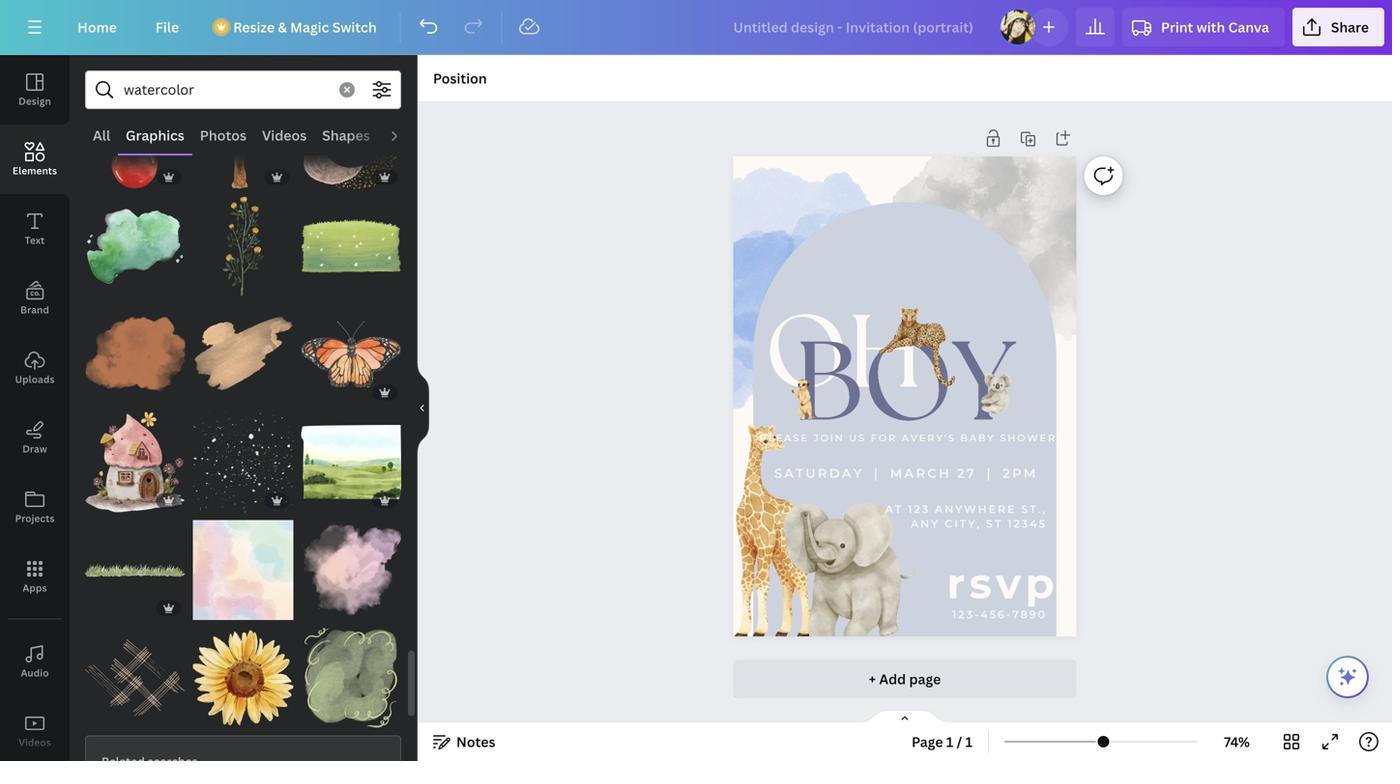 Task type: locate. For each thing, give the bounding box(es) containing it.
shapes
[[322, 126, 370, 145]]

brand button
[[0, 264, 70, 334]]

0 vertical spatial videos
[[262, 126, 307, 145]]

12345
[[1008, 518, 1047, 530]]

orange watercolor blot image
[[85, 305, 185, 405]]

home link
[[62, 8, 132, 46]]

photos
[[200, 126, 247, 145]]

side panel tab list
[[0, 55, 70, 762]]

print
[[1161, 18, 1193, 36]]

456-
[[980, 609, 1012, 621]]

home
[[77, 18, 117, 36]]

1 vertical spatial videos button
[[0, 697, 70, 762]]

0 vertical spatial audio button
[[378, 117, 432, 154]]

stylized watercolor cloud image
[[301, 628, 401, 729]]

1
[[946, 733, 953, 752], [965, 733, 973, 752]]

join
[[813, 432, 845, 444]]

text button
[[0, 194, 70, 264]]

1 horizontal spatial audio
[[385, 126, 424, 145]]

city,
[[945, 518, 981, 530]]

any
[[911, 518, 940, 530]]

audio button right shapes
[[378, 117, 432, 154]]

anywhere
[[935, 504, 1016, 516]]

position button
[[425, 63, 495, 94]]

audio inside side panel tab list
[[21, 667, 49, 680]]

apps button
[[0, 542, 70, 612]]

resize
[[233, 18, 275, 36]]

1 horizontal spatial 1
[[965, 733, 973, 752]]

graphics button
[[118, 117, 192, 154]]

notes button
[[425, 727, 503, 758]]

watercolor landscape illustration image
[[301, 412, 401, 513]]

0 horizontal spatial 1
[[946, 733, 953, 752]]

74% button
[[1206, 727, 1268, 758]]

march
[[890, 466, 951, 481]]

draw
[[22, 443, 47, 456]]

watercolor butterfly illustration image
[[301, 305, 401, 405]]

graphics
[[126, 126, 184, 145]]

1 vertical spatial videos
[[19, 737, 51, 750]]

baby
[[960, 432, 995, 444]]

brown watercolor brush stroke image
[[193, 305, 293, 405]]

elements
[[12, 164, 57, 177]]

file
[[155, 18, 179, 36]]

watercolor frame image
[[301, 89, 401, 189]]

group
[[85, 89, 185, 189], [193, 89, 293, 189], [301, 89, 401, 189], [301, 185, 401, 297], [85, 197, 185, 297], [193, 197, 293, 297], [85, 305, 185, 405], [193, 305, 293, 405], [301, 305, 401, 405], [85, 401, 185, 513], [193, 401, 293, 513], [301, 412, 401, 513], [85, 509, 185, 621], [193, 509, 293, 621], [301, 509, 401, 621], [85, 617, 185, 729], [193, 617, 293, 729], [301, 617, 401, 729]]

text
[[25, 234, 45, 247]]

1 vertical spatial grass watercolor illustration image
[[85, 520, 185, 621]]

watercolor splotch shape image
[[85, 197, 185, 297]]

audio
[[385, 126, 424, 145], [21, 667, 49, 680]]

shapes button
[[314, 117, 378, 154]]

1 horizontal spatial │
[[982, 466, 997, 481]]

show pages image
[[858, 710, 951, 725]]

0 vertical spatial grass watercolor illustration image
[[301, 197, 401, 297]]

grass watercolor illustration image
[[301, 197, 401, 297], [85, 520, 185, 621]]

27
[[957, 466, 976, 481]]

0 horizontal spatial grass watercolor illustration image
[[85, 520, 185, 621]]

Search elements search field
[[124, 72, 328, 108]]

please join us for avery's baby shower
[[760, 432, 1057, 444]]

1 right /
[[965, 733, 973, 752]]

please
[[760, 432, 809, 444]]

0 horizontal spatial │
[[870, 466, 884, 481]]

brand
[[20, 304, 49, 317]]

magic
[[290, 18, 329, 36]]

boy
[[795, 320, 1014, 446]]

file button
[[140, 8, 194, 46]]

│
[[870, 466, 884, 481], [982, 466, 997, 481]]

1 left /
[[946, 733, 953, 752]]

saturday │ march 27 │ 2pm
[[774, 466, 1038, 481]]

/
[[957, 733, 962, 752]]

design
[[19, 95, 51, 108]]

st.,
[[1021, 504, 1047, 516]]

videos
[[262, 126, 307, 145], [19, 737, 51, 750]]

switch
[[332, 18, 377, 36]]

abstract watercolor brushstroke element image
[[85, 628, 185, 729]]

│ right 27
[[982, 466, 997, 481]]

0 horizontal spatial audio
[[21, 667, 49, 680]]

audio button down apps
[[0, 627, 70, 697]]

0 vertical spatial videos button
[[254, 117, 314, 154]]

0 horizontal spatial audio button
[[0, 627, 70, 697]]

123-
[[952, 609, 980, 621]]

add
[[879, 670, 906, 689]]

1 vertical spatial audio
[[21, 667, 49, 680]]

page
[[912, 733, 943, 752]]

share button
[[1292, 8, 1384, 46]]

│ down for
[[870, 466, 884, 481]]

projects
[[15, 512, 55, 525]]

at
[[885, 504, 903, 516]]

videos button
[[254, 117, 314, 154], [0, 697, 70, 762]]

share
[[1331, 18, 1369, 36]]

tree watercolor painting image
[[193, 89, 293, 189]]

+ add page
[[869, 670, 941, 689]]

page
[[909, 670, 941, 689]]

audio right shapes
[[385, 126, 424, 145]]

uploads button
[[0, 334, 70, 403]]

saturday
[[774, 466, 864, 481]]

0 horizontal spatial videos
[[19, 737, 51, 750]]

for
[[871, 432, 897, 444]]

uploads
[[15, 373, 55, 386]]

audio down apps
[[21, 667, 49, 680]]

audio button
[[378, 117, 432, 154], [0, 627, 70, 697]]

all
[[93, 126, 110, 145]]

0 horizontal spatial videos button
[[0, 697, 70, 762]]

design button
[[0, 55, 70, 125]]

&
[[278, 18, 287, 36]]



Task type: vqa. For each thing, say whether or not it's contained in the screenshot.
leftmost the PEMDAS
no



Task type: describe. For each thing, give the bounding box(es) containing it.
+
[[869, 670, 876, 689]]

0 vertical spatial audio
[[385, 126, 424, 145]]

shower
[[1000, 432, 1057, 444]]

position
[[433, 69, 487, 87]]

avery's
[[902, 432, 956, 444]]

2pm
[[1003, 466, 1038, 481]]

Design title text field
[[718, 8, 991, 46]]

watercolor wildflower illustration image
[[193, 197, 293, 297]]

watercolor sunflower illustration image
[[193, 628, 293, 729]]

red cherries illustration image
[[85, 89, 185, 189]]

1 horizontal spatial audio button
[[378, 117, 432, 154]]

2 1 from the left
[[965, 733, 973, 752]]

us
[[849, 432, 866, 444]]

rsvp
[[947, 558, 1059, 609]]

elements button
[[0, 125, 70, 194]]

1 horizontal spatial videos button
[[254, 117, 314, 154]]

74%
[[1224, 733, 1250, 752]]

1 horizontal spatial grass watercolor illustration image
[[301, 197, 401, 297]]

draw button
[[0, 403, 70, 473]]

page 1 / 1
[[912, 733, 973, 752]]

resize & magic switch button
[[202, 8, 392, 46]]

123
[[908, 504, 930, 516]]

canva
[[1228, 18, 1269, 36]]

projects button
[[0, 473, 70, 542]]

1 │ from the left
[[870, 466, 884, 481]]

1 horizontal spatial videos
[[262, 126, 307, 145]]

print with canva
[[1161, 18, 1269, 36]]

resize & magic switch
[[233, 18, 377, 36]]

7890
[[1012, 609, 1047, 621]]

videos inside side panel tab list
[[19, 737, 51, 750]]

+ add page button
[[733, 660, 1076, 699]]

hide image
[[417, 362, 429, 455]]

1 vertical spatial audio button
[[0, 627, 70, 697]]

print with canva button
[[1122, 8, 1285, 46]]

pastel watercolor background image
[[193, 520, 293, 621]]

notes
[[456, 733, 495, 752]]

photos button
[[192, 117, 254, 154]]

abstract pink watercolor elements image
[[301, 520, 401, 621]]

apps
[[23, 582, 47, 595]]

canva assistant image
[[1336, 666, 1359, 689]]

1 1 from the left
[[946, 733, 953, 752]]

at 123 anywhere st., any city, st 12345
[[885, 504, 1047, 530]]

oh
[[765, 295, 922, 411]]

main menu bar
[[0, 0, 1392, 55]]

pink watercolor cute house image
[[85, 412, 185, 513]]

st
[[986, 518, 1003, 530]]

with
[[1197, 18, 1225, 36]]

123-456-7890
[[952, 609, 1047, 621]]

all button
[[85, 117, 118, 154]]

2 │ from the left
[[982, 466, 997, 481]]



